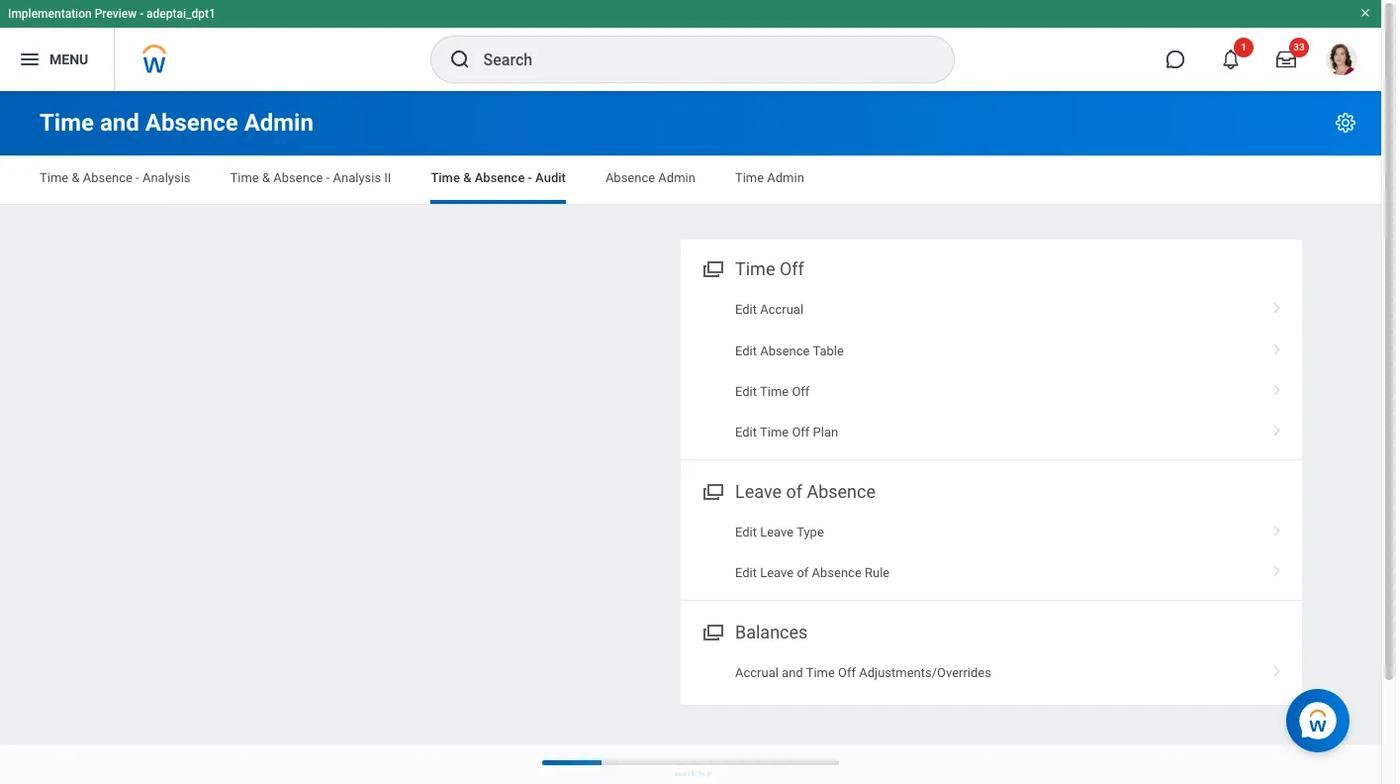 Task type: locate. For each thing, give the bounding box(es) containing it.
edit for edit leave of absence rule
[[736, 566, 757, 580]]

1 vertical spatial menu group image
[[699, 617, 726, 644]]

edit for edit accrual
[[736, 302, 757, 317]]

inbox large image
[[1277, 50, 1297, 69]]

chevron right image for edit time off plan
[[1265, 418, 1291, 438]]

- left ii
[[326, 170, 330, 185]]

chevron right image inside edit accrual link
[[1265, 295, 1291, 315]]

of up the "edit leave type"
[[787, 481, 803, 502]]

off inside the accrual and time off adjustments/overrides link
[[839, 665, 856, 680]]

chevron right image for edit leave type
[[1265, 518, 1291, 537]]

chevron right image inside edit absence table link
[[1265, 336, 1291, 356]]

5 edit from the top
[[736, 525, 757, 539]]

search image
[[448, 48, 472, 71]]

chevron right image
[[1265, 336, 1291, 356], [1265, 377, 1291, 397], [1265, 418, 1291, 438], [1265, 518, 1291, 537], [1265, 559, 1291, 578]]

off left adjustments/overrides
[[839, 665, 856, 680]]

and for time
[[782, 665, 804, 680]]

- down time and absence admin
[[136, 170, 139, 185]]

2 list from the top
[[681, 512, 1303, 594]]

leave
[[736, 481, 782, 502], [761, 525, 794, 539], [761, 566, 794, 580]]

edit time off plan link
[[681, 412, 1303, 453]]

absence left ii
[[274, 170, 323, 185]]

edit left type in the bottom of the page
[[736, 525, 757, 539]]

and for absence
[[100, 109, 139, 137]]

edit leave of absence rule
[[736, 566, 890, 580]]

admin up time & absence - analysis ii at the left top
[[244, 109, 314, 137]]

edit inside 'link'
[[736, 384, 757, 399]]

accrual and time off adjustments/overrides
[[736, 665, 992, 680]]

time for time & absence - analysis
[[40, 170, 69, 185]]

list
[[681, 289, 1303, 453], [681, 512, 1303, 594]]

- inside menu 'banner'
[[140, 7, 144, 21]]

menu group image
[[699, 477, 726, 504]]

1 horizontal spatial &
[[262, 170, 270, 185]]

time inside 'link'
[[760, 384, 789, 399]]

1 horizontal spatial admin
[[659, 170, 696, 185]]

absence left rule
[[812, 566, 862, 580]]

1 chevron right image from the top
[[1265, 336, 1291, 356]]

edit down edit time off
[[736, 425, 757, 440]]

leave down the "edit leave type"
[[761, 566, 794, 580]]

4 chevron right image from the top
[[1265, 518, 1291, 537]]

2 chevron right image from the top
[[1265, 377, 1291, 397]]

absence down time and absence admin
[[83, 170, 133, 185]]

accrual
[[761, 302, 804, 317], [736, 665, 779, 680]]

2 vertical spatial leave
[[761, 566, 794, 580]]

- for time & absence - analysis
[[136, 170, 139, 185]]

and down balances at the right bottom of the page
[[782, 665, 804, 680]]

0 vertical spatial list
[[681, 289, 1303, 453]]

edit down "time off"
[[736, 302, 757, 317]]

chevron right image inside edit leave type link
[[1265, 518, 1291, 537]]

leave up the "edit leave type"
[[736, 481, 782, 502]]

time & absence - analysis
[[40, 170, 191, 185]]

accrual down balances at the right bottom of the page
[[736, 665, 779, 680]]

1 button
[[1210, 38, 1254, 81]]

1 vertical spatial and
[[782, 665, 804, 680]]

admin up "time off"
[[768, 170, 805, 185]]

off left plan
[[792, 425, 810, 440]]

time and absence admin
[[40, 109, 314, 137]]

edit time off
[[736, 384, 810, 399]]

5 chevron right image from the top
[[1265, 559, 1291, 578]]

of down type in the bottom of the page
[[797, 566, 809, 580]]

2 horizontal spatial &
[[463, 170, 472, 185]]

1 vertical spatial chevron right image
[[1265, 658, 1291, 678]]

edit for edit time off
[[736, 384, 757, 399]]

list for leave of absence
[[681, 512, 1303, 594]]

adeptai_dpt1
[[147, 7, 216, 21]]

adjustments/overrides
[[860, 665, 992, 680]]

tab list
[[20, 156, 1362, 204]]

of
[[787, 481, 803, 502], [797, 566, 809, 580]]

chevron right image for edit absence table
[[1265, 336, 1291, 356]]

analysis left ii
[[333, 170, 381, 185]]

1 vertical spatial leave
[[761, 525, 794, 539]]

time
[[40, 109, 94, 137], [40, 170, 69, 185], [230, 170, 259, 185], [431, 170, 460, 185], [735, 170, 764, 185], [736, 258, 776, 279], [760, 384, 789, 399], [760, 425, 789, 440], [807, 665, 835, 680]]

& for time & absence - audit
[[463, 170, 472, 185]]

2 menu group image from the top
[[699, 617, 726, 644]]

and
[[100, 109, 139, 137], [782, 665, 804, 680]]

leave for type
[[761, 525, 794, 539]]

notifications large image
[[1222, 50, 1242, 69]]

0 vertical spatial accrual
[[761, 302, 804, 317]]

chevron right image inside 'edit time off' 'link'
[[1265, 377, 1291, 397]]

configure this page image
[[1335, 111, 1358, 135]]

menu button
[[0, 28, 114, 91]]

preview
[[95, 7, 137, 21]]

accrual inside edit accrual link
[[761, 302, 804, 317]]

admin left time admin
[[659, 170, 696, 185]]

and up 'time & absence - analysis'
[[100, 109, 139, 137]]

accrual up edit absence table
[[761, 302, 804, 317]]

menu group image left "time off"
[[699, 254, 726, 281]]

menu group image
[[699, 254, 726, 281], [699, 617, 726, 644]]

absence
[[145, 109, 238, 137], [83, 170, 133, 185], [274, 170, 323, 185], [475, 170, 525, 185], [606, 170, 656, 185], [761, 343, 810, 358], [807, 481, 876, 502], [812, 566, 862, 580]]

2 & from the left
[[262, 170, 270, 185]]

analysis down time and absence admin
[[143, 170, 191, 185]]

2 edit from the top
[[736, 343, 757, 358]]

list containing edit leave type
[[681, 512, 1303, 594]]

time & absence - analysis ii
[[230, 170, 391, 185]]

1 analysis from the left
[[143, 170, 191, 185]]

2 chevron right image from the top
[[1265, 658, 1291, 678]]

1 horizontal spatial analysis
[[333, 170, 381, 185]]

0 horizontal spatial and
[[100, 109, 139, 137]]

close environment banner image
[[1360, 7, 1372, 19]]

3 chevron right image from the top
[[1265, 418, 1291, 438]]

edit for edit time off plan
[[736, 425, 757, 440]]

off up edit accrual
[[780, 258, 805, 279]]

edit down edit accrual
[[736, 343, 757, 358]]

1 list from the top
[[681, 289, 1303, 453]]

4 edit from the top
[[736, 425, 757, 440]]

audit
[[536, 170, 566, 185]]

analysis
[[143, 170, 191, 185], [333, 170, 381, 185]]

edit
[[736, 302, 757, 317], [736, 343, 757, 358], [736, 384, 757, 399], [736, 425, 757, 440], [736, 525, 757, 539], [736, 566, 757, 580]]

leave left type in the bottom of the page
[[761, 525, 794, 539]]

list containing edit accrual
[[681, 289, 1303, 453]]

0 vertical spatial chevron right image
[[1265, 295, 1291, 315]]

menu group image for time off
[[699, 254, 726, 281]]

1 horizontal spatial and
[[782, 665, 804, 680]]

1 menu group image from the top
[[699, 254, 726, 281]]

0 vertical spatial menu group image
[[699, 254, 726, 281]]

chevron right image inside edit leave of absence rule link
[[1265, 559, 1291, 578]]

1 vertical spatial of
[[797, 566, 809, 580]]

tab list containing time & absence - analysis
[[20, 156, 1362, 204]]

implementation preview -   adeptai_dpt1
[[8, 7, 216, 21]]

& for time & absence - analysis
[[72, 170, 80, 185]]

edit accrual link
[[681, 289, 1303, 330]]

time for time admin
[[735, 170, 764, 185]]

0 horizontal spatial analysis
[[143, 170, 191, 185]]

type
[[797, 525, 824, 539]]

1 vertical spatial list
[[681, 512, 1303, 594]]

admin for time admin
[[768, 170, 805, 185]]

33 button
[[1265, 38, 1310, 81]]

chevron right image inside edit time off plan link
[[1265, 418, 1291, 438]]

edit up edit time off plan
[[736, 384, 757, 399]]

2 analysis from the left
[[333, 170, 381, 185]]

- right preview
[[140, 7, 144, 21]]

1 & from the left
[[72, 170, 80, 185]]

ii
[[384, 170, 391, 185]]

0 horizontal spatial admin
[[244, 109, 314, 137]]

off
[[780, 258, 805, 279], [792, 384, 810, 399], [792, 425, 810, 440], [839, 665, 856, 680]]

3 & from the left
[[463, 170, 472, 185]]

-
[[140, 7, 144, 21], [136, 170, 139, 185], [326, 170, 330, 185], [528, 170, 533, 185]]

admin
[[244, 109, 314, 137], [659, 170, 696, 185], [768, 170, 805, 185]]

3 edit from the top
[[736, 384, 757, 399]]

6 edit from the top
[[736, 566, 757, 580]]

chevron right image inside the accrual and time off adjustments/overrides link
[[1265, 658, 1291, 678]]

&
[[72, 170, 80, 185], [262, 170, 270, 185], [463, 170, 472, 185]]

2 horizontal spatial admin
[[768, 170, 805, 185]]

off down edit absence table
[[792, 384, 810, 399]]

1 chevron right image from the top
[[1265, 295, 1291, 315]]

and inside the accrual and time off adjustments/overrides link
[[782, 665, 804, 680]]

1 edit from the top
[[736, 302, 757, 317]]

0 horizontal spatial &
[[72, 170, 80, 185]]

edit down the "edit leave type"
[[736, 566, 757, 580]]

time and absence admin main content
[[0, 91, 1382, 723]]

admin for absence admin
[[659, 170, 696, 185]]

- left audit
[[528, 170, 533, 185]]

chevron right image
[[1265, 295, 1291, 315], [1265, 658, 1291, 678]]

menu group image left balances at the right bottom of the page
[[699, 617, 726, 644]]

0 vertical spatial and
[[100, 109, 139, 137]]

edit leave of absence rule link
[[681, 553, 1303, 594]]



Task type: describe. For each thing, give the bounding box(es) containing it.
off inside 'edit time off' 'link'
[[792, 384, 810, 399]]

33
[[1294, 42, 1306, 52]]

time off
[[736, 258, 805, 279]]

leave for of
[[761, 566, 794, 580]]

table
[[813, 343, 844, 358]]

chevron right image for edit time off
[[1265, 377, 1291, 397]]

analysis for time & absence - analysis ii
[[333, 170, 381, 185]]

list for time off
[[681, 289, 1303, 453]]

off inside edit time off plan link
[[792, 425, 810, 440]]

time for time and absence admin
[[40, 109, 94, 137]]

time & absence - audit
[[431, 170, 566, 185]]

edit leave type
[[736, 525, 824, 539]]

menu banner
[[0, 0, 1382, 91]]

edit accrual
[[736, 302, 804, 317]]

profile logan mcneil image
[[1327, 44, 1358, 79]]

balances
[[736, 621, 808, 642]]

time admin
[[735, 170, 805, 185]]

analysis for time & absence - analysis
[[143, 170, 191, 185]]

edit absence table link
[[681, 330, 1303, 371]]

chevron right image for edit accrual
[[1265, 295, 1291, 315]]

0 vertical spatial leave
[[736, 481, 782, 502]]

plan
[[813, 425, 839, 440]]

absence left audit
[[475, 170, 525, 185]]

implementation
[[8, 7, 92, 21]]

rule
[[865, 566, 890, 580]]

edit time off link
[[681, 371, 1303, 412]]

time for time off
[[736, 258, 776, 279]]

& for time & absence - analysis ii
[[262, 170, 270, 185]]

time for time & absence - audit
[[431, 170, 460, 185]]

edit for edit absence table
[[736, 343, 757, 358]]

chevron right image for edit leave of absence rule
[[1265, 559, 1291, 578]]

time for time & absence - analysis ii
[[230, 170, 259, 185]]

0 vertical spatial of
[[787, 481, 803, 502]]

absence admin
[[606, 170, 696, 185]]

absence up type in the bottom of the page
[[807, 481, 876, 502]]

leave of absence
[[736, 481, 876, 502]]

edit leave type link
[[681, 512, 1303, 553]]

tab list inside time and absence admin main content
[[20, 156, 1362, 204]]

edit time off plan
[[736, 425, 839, 440]]

- for time & absence - audit
[[528, 170, 533, 185]]

absence right audit
[[606, 170, 656, 185]]

edit absence table
[[736, 343, 844, 358]]

accrual and time off adjustments/overrides link
[[681, 652, 1303, 693]]

edit for edit leave type
[[736, 525, 757, 539]]

1 vertical spatial accrual
[[736, 665, 779, 680]]

menu
[[50, 51, 88, 67]]

Search Workday  search field
[[484, 38, 913, 81]]

menu group image for balances
[[699, 617, 726, 644]]

justify image
[[18, 48, 42, 71]]

chevron right image for accrual and time off adjustments/overrides
[[1265, 658, 1291, 678]]

1
[[1242, 42, 1247, 52]]

absence up edit time off
[[761, 343, 810, 358]]

absence up 'time & absence - analysis'
[[145, 109, 238, 137]]

- for time & absence - analysis ii
[[326, 170, 330, 185]]



Task type: vqa. For each thing, say whether or not it's contained in the screenshot.
Time Admin
yes



